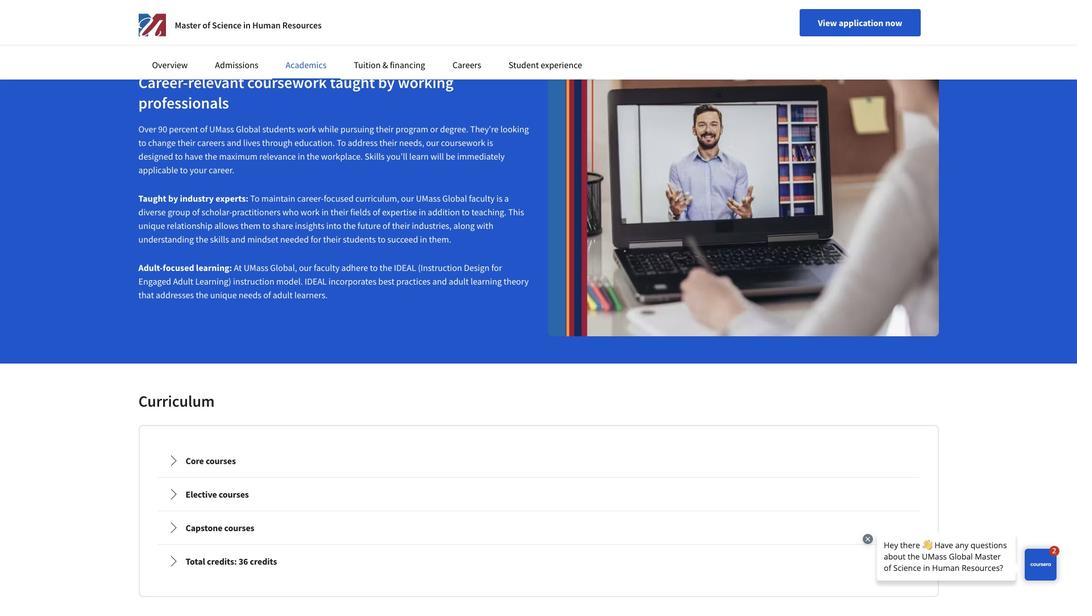 Task type: vqa. For each thing, say whether or not it's contained in the screenshot.
AND inside At UMass Global, our faculty adhere to the IDEAL (Instruction Design for Engaged Adult Learning) instruction model. IDEAL incorporates best practices and adult learning theory that addresses the unique needs of adult learners.
yes



Task type: locate. For each thing, give the bounding box(es) containing it.
their up into
[[331, 206, 349, 218]]

1 vertical spatial adult
[[273, 289, 293, 301]]

to right adhere at left top
[[370, 262, 378, 273]]

0 horizontal spatial is
[[487, 137, 493, 148]]

of
[[203, 19, 210, 31], [200, 123, 208, 135], [192, 206, 200, 218], [373, 206, 380, 218], [383, 220, 390, 231], [263, 289, 271, 301]]

for up learning
[[492, 262, 502, 273]]

1 horizontal spatial students
[[343, 234, 376, 245]]

0 horizontal spatial unique
[[138, 220, 165, 231]]

their
[[376, 123, 394, 135], [178, 137, 196, 148], [380, 137, 397, 148], [331, 206, 349, 218], [392, 220, 410, 231], [323, 234, 341, 245]]

and down (instruction on the left of the page
[[432, 276, 447, 287]]

0 vertical spatial ideal
[[394, 262, 416, 273]]

looking
[[501, 123, 529, 135]]

ideal up learners.
[[305, 276, 327, 287]]

faculty up teaching.
[[469, 193, 495, 204]]

adult down design
[[449, 276, 469, 287]]

change
[[148, 137, 176, 148]]

their down percent
[[178, 137, 196, 148]]

ideal
[[394, 262, 416, 273], [305, 276, 327, 287]]

1 vertical spatial students
[[343, 234, 376, 245]]

to up workplace.
[[337, 137, 346, 148]]

1 horizontal spatial our
[[401, 193, 414, 204]]

total credits: 36 credits
[[186, 556, 277, 567]]

unique down diverse
[[138, 220, 165, 231]]

2 horizontal spatial our
[[426, 137, 439, 148]]

relevance
[[259, 151, 296, 162]]

0 horizontal spatial faculty
[[314, 262, 340, 273]]

courses inside "core courses" dropdown button
[[206, 455, 236, 467]]

of right needs
[[263, 289, 271, 301]]

the down education. on the top left of the page
[[307, 151, 319, 162]]

0 vertical spatial students
[[262, 123, 295, 135]]

unique inside at umass global, our faculty adhere to the ideal (instruction design for engaged adult learning) instruction model. ideal incorporates best practices and adult learning theory that addresses the unique needs of adult learners.
[[210, 289, 237, 301]]

is left a
[[497, 193, 503, 204]]

1 horizontal spatial by
[[378, 72, 395, 93]]

0 horizontal spatial ideal
[[305, 276, 327, 287]]

and up maximum
[[227, 137, 241, 148]]

best
[[378, 276, 395, 287]]

1 vertical spatial ideal
[[305, 276, 327, 287]]

program
[[396, 123, 428, 135]]

by
[[378, 72, 395, 93], [168, 193, 178, 204]]

courses for elective courses
[[219, 489, 249, 500]]

1 vertical spatial courses
[[219, 489, 249, 500]]

work
[[297, 123, 316, 135], [301, 206, 320, 218]]

0 vertical spatial to
[[337, 137, 346, 148]]

0 horizontal spatial global
[[236, 123, 261, 135]]

for inside the to maintain career-focused curriculum, our umass global faculty is a diverse group of scholar-practitioners who work in their fields of expertise in addition to teaching. this unique relationship allows them to share insights into the future of their industries, along with understanding the skills and mindset needed for their students to succeed in them.
[[311, 234, 321, 245]]

academics link
[[286, 59, 327, 71]]

0 vertical spatial coursework
[[247, 72, 327, 93]]

is inside over 90 percent of umass global students work while pursuing their program or degree. they're looking to change their careers and lives through education. to address their needs, our coursework is designed to have the maximum relevance in the workplace. skills you'll learn will be immediately applicable to your career.
[[487, 137, 493, 148]]

careers
[[197, 137, 225, 148]]

by inside career-relevant coursework taught by working professionals
[[378, 72, 395, 93]]

1 vertical spatial faculty
[[314, 262, 340, 273]]

needs,
[[399, 137, 424, 148]]

coursework down 'degree.'
[[441, 137, 485, 148]]

faculty left adhere at left top
[[314, 262, 340, 273]]

elective
[[186, 489, 217, 500]]

unique for relationship
[[138, 220, 165, 231]]

work up education. on the top left of the page
[[297, 123, 316, 135]]

our up expertise
[[401, 193, 414, 204]]

0 horizontal spatial by
[[168, 193, 178, 204]]

career.
[[209, 164, 234, 176]]

1 vertical spatial focused
[[163, 262, 194, 273]]

focused
[[324, 193, 354, 204], [163, 262, 194, 273]]

they're
[[470, 123, 499, 135]]

admissions
[[215, 59, 258, 71]]

0 horizontal spatial focused
[[163, 262, 194, 273]]

unique
[[138, 220, 165, 231], [210, 289, 237, 301]]

by up the group
[[168, 193, 178, 204]]

and inside the to maintain career-focused curriculum, our umass global faculty is a diverse group of scholar-practitioners who work in their fields of expertise in addition to teaching. this unique relationship allows them to share insights into the future of their industries, along with understanding the skills and mindset needed for their students to succeed in them.
[[231, 234, 246, 245]]

our
[[426, 137, 439, 148], [401, 193, 414, 204], [299, 262, 312, 273]]

over 90 percent of umass global students work while pursuing their program or degree. they're looking to change their careers and lives through education. to address their needs, our coursework is designed to have the maximum relevance in the workplace. skills you'll learn will be immediately applicable to your career.
[[138, 123, 529, 176]]

1 horizontal spatial unique
[[210, 289, 237, 301]]

tuition & financing link
[[354, 59, 425, 71]]

core courses button
[[158, 445, 919, 477]]

their up address
[[376, 123, 394, 135]]

view application now button
[[800, 9, 921, 36]]

coursework inside career-relevant coursework taught by working professionals
[[247, 72, 327, 93]]

in left 'human'
[[243, 19, 251, 31]]

and down allows
[[231, 234, 246, 245]]

of right master
[[203, 19, 210, 31]]

along
[[454, 220, 475, 231]]

1 horizontal spatial umass
[[244, 262, 268, 273]]

0 vertical spatial unique
[[138, 220, 165, 231]]

of up careers on the left top
[[200, 123, 208, 135]]

ideal up practices
[[394, 262, 416, 273]]

1 horizontal spatial for
[[492, 262, 502, 273]]

our inside the to maintain career-focused curriculum, our umass global faculty is a diverse group of scholar-practitioners who work in their fields of expertise in addition to teaching. this unique relationship allows them to share insights into the future of their industries, along with understanding the skills and mindset needed for their students to succeed in them.
[[401, 193, 414, 204]]

and
[[227, 137, 241, 148], [231, 234, 246, 245], [432, 276, 447, 287]]

adhere
[[341, 262, 368, 273]]

1 vertical spatial work
[[301, 206, 320, 218]]

courses
[[206, 455, 236, 467], [219, 489, 249, 500], [224, 522, 254, 534]]

to up mindset
[[263, 220, 270, 231]]

2 horizontal spatial umass
[[416, 193, 441, 204]]

skills
[[365, 151, 385, 162]]

the
[[205, 151, 217, 162], [307, 151, 319, 162], [343, 220, 356, 231], [196, 234, 208, 245], [380, 262, 392, 273], [196, 289, 208, 301]]

mindset
[[247, 234, 279, 245]]

while
[[318, 123, 339, 135]]

teaching.
[[472, 206, 507, 218]]

1 vertical spatial global
[[443, 193, 467, 204]]

2 vertical spatial and
[[432, 276, 447, 287]]

0 vertical spatial courses
[[206, 455, 236, 467]]

0 horizontal spatial students
[[262, 123, 295, 135]]

instruction
[[233, 276, 274, 287]]

1 vertical spatial is
[[497, 193, 503, 204]]

incorporates
[[329, 276, 377, 287]]

0 vertical spatial adult
[[449, 276, 469, 287]]

core
[[186, 455, 204, 467]]

courses inside 'elective courses' dropdown button
[[219, 489, 249, 500]]

0 vertical spatial work
[[297, 123, 316, 135]]

for
[[311, 234, 321, 245], [492, 262, 502, 273]]

coursework inside over 90 percent of umass global students work while pursuing their program or degree. they're looking to change their careers and lives through education. to address their needs, our coursework is designed to have the maximum relevance in the workplace. skills you'll learn will be immediately applicable to your career.
[[441, 137, 485, 148]]

in down education. on the top left of the page
[[298, 151, 305, 162]]

courses right elective
[[219, 489, 249, 500]]

1 vertical spatial coursework
[[441, 137, 485, 148]]

0 vertical spatial is
[[487, 137, 493, 148]]

unique inside the to maintain career-focused curriculum, our umass global faculty is a diverse group of scholar-practitioners who work in their fields of expertise in addition to teaching. this unique relationship allows them to share insights into the future of their industries, along with understanding the skills and mindset needed for their students to succeed in them.
[[138, 220, 165, 231]]

1 horizontal spatial faculty
[[469, 193, 495, 204]]

our inside over 90 percent of umass global students work while pursuing their program or degree. they're looking to change their careers and lives through education. to address their needs, our coursework is designed to have the maximum relevance in the workplace. skills you'll learn will be immediately applicable to your career.
[[426, 137, 439, 148]]

career-
[[138, 72, 188, 93]]

immediately
[[457, 151, 505, 162]]

and inside over 90 percent of umass global students work while pursuing their program or degree. they're looking to change their careers and lives through education. to address their needs, our coursework is designed to have the maximum relevance in the workplace. skills you'll learn will be immediately applicable to your career.
[[227, 137, 241, 148]]

to up practitioners
[[250, 193, 260, 204]]

student experience
[[509, 59, 582, 71]]

learn
[[409, 151, 429, 162]]

careers link
[[453, 59, 481, 71]]

1 horizontal spatial focused
[[324, 193, 354, 204]]

industries,
[[412, 220, 452, 231]]

total credits: 36 credits button
[[158, 546, 919, 578]]

0 horizontal spatial coursework
[[247, 72, 327, 93]]

of inside at umass global, our faculty adhere to the ideal (instruction design for engaged adult learning) instruction model. ideal incorporates best practices and adult learning theory that addresses the unique needs of adult learners.
[[263, 289, 271, 301]]

0 vertical spatial our
[[426, 137, 439, 148]]

by down "&"
[[378, 72, 395, 93]]

1 vertical spatial for
[[492, 262, 502, 273]]

focused up adult
[[163, 262, 194, 273]]

umass
[[209, 123, 234, 135], [416, 193, 441, 204], [244, 262, 268, 273]]

them
[[241, 220, 261, 231]]

over
[[138, 123, 156, 135]]

0 vertical spatial focused
[[324, 193, 354, 204]]

0 horizontal spatial adult
[[273, 289, 293, 301]]

coursework down academics link
[[247, 72, 327, 93]]

university of massachusetts global logo image
[[138, 11, 166, 39]]

1 vertical spatial umass
[[416, 193, 441, 204]]

application
[[839, 17, 884, 28]]

credits
[[250, 556, 277, 567]]

of down industry
[[192, 206, 200, 218]]

in up into
[[322, 206, 329, 218]]

adult down the model.
[[273, 289, 293, 301]]

0 vertical spatial global
[[236, 123, 261, 135]]

unique down learning)
[[210, 289, 237, 301]]

1 horizontal spatial is
[[497, 193, 503, 204]]

1 horizontal spatial ideal
[[394, 262, 416, 273]]

umass up careers on the left top
[[209, 123, 234, 135]]

courses right core
[[206, 455, 236, 467]]

1 vertical spatial our
[[401, 193, 414, 204]]

faculty
[[469, 193, 495, 204], [314, 262, 340, 273]]

2 vertical spatial umass
[[244, 262, 268, 273]]

adult
[[173, 276, 193, 287]]

our up the model.
[[299, 262, 312, 273]]

to left have
[[175, 151, 183, 162]]

1 horizontal spatial to
[[337, 137, 346, 148]]

2 vertical spatial our
[[299, 262, 312, 273]]

courses up 36
[[224, 522, 254, 534]]

coursework
[[247, 72, 327, 93], [441, 137, 485, 148]]

umass up addition
[[416, 193, 441, 204]]

1 horizontal spatial coursework
[[441, 137, 485, 148]]

global up lives
[[236, 123, 261, 135]]

resources
[[282, 19, 322, 31]]

1 vertical spatial to
[[250, 193, 260, 204]]

umass up instruction
[[244, 262, 268, 273]]

have
[[185, 151, 203, 162]]

our down or at the left of page
[[426, 137, 439, 148]]

scholar-
[[202, 206, 232, 218]]

to left your at the left top of the page
[[180, 164, 188, 176]]

experience
[[541, 59, 582, 71]]

elective courses button
[[158, 479, 919, 511]]

total
[[186, 556, 205, 567]]

0 vertical spatial umass
[[209, 123, 234, 135]]

focused up fields
[[324, 193, 354, 204]]

0 vertical spatial by
[[378, 72, 395, 93]]

in down the 'industries,'
[[420, 234, 427, 245]]

0 horizontal spatial for
[[311, 234, 321, 245]]

0 horizontal spatial our
[[299, 262, 312, 273]]

0 vertical spatial for
[[311, 234, 321, 245]]

is down they're at the left top of page
[[487, 137, 493, 148]]

0 vertical spatial faculty
[[469, 193, 495, 204]]

1 vertical spatial and
[[231, 234, 246, 245]]

1 vertical spatial unique
[[210, 289, 237, 301]]

fields
[[350, 206, 371, 218]]

work down career-
[[301, 206, 320, 218]]

capstone
[[186, 522, 223, 534]]

students down future
[[343, 234, 376, 245]]

0 horizontal spatial to
[[250, 193, 260, 204]]

students up through
[[262, 123, 295, 135]]

2 vertical spatial courses
[[224, 522, 254, 534]]

needed
[[280, 234, 309, 245]]

their down expertise
[[392, 220, 410, 231]]

0 horizontal spatial umass
[[209, 123, 234, 135]]

to down future
[[378, 234, 386, 245]]

students
[[262, 123, 295, 135], [343, 234, 376, 245]]

for down insights
[[311, 234, 321, 245]]

global up addition
[[443, 193, 467, 204]]

to down the over
[[138, 137, 146, 148]]

0 vertical spatial and
[[227, 137, 241, 148]]

1 horizontal spatial global
[[443, 193, 467, 204]]

courses inside "capstone courses" dropdown button
[[224, 522, 254, 534]]

careers
[[453, 59, 481, 71]]



Task type: describe. For each thing, give the bounding box(es) containing it.
science
[[212, 19, 242, 31]]

insights
[[295, 220, 325, 231]]

applicable
[[138, 164, 178, 176]]

elective courses
[[186, 489, 249, 500]]

for inside at umass global, our faculty adhere to the ideal (instruction design for engaged adult learning) instruction model. ideal incorporates best practices and adult learning theory that addresses the unique needs of adult learners.
[[492, 262, 502, 273]]

and inside at umass global, our faculty adhere to the ideal (instruction design for engaged adult learning) instruction model. ideal incorporates best practices and adult learning theory that addresses the unique needs of adult learners.
[[432, 276, 447, 287]]

maintain
[[261, 193, 295, 204]]

education.
[[294, 137, 335, 148]]

global,
[[270, 262, 297, 273]]

career-
[[297, 193, 324, 204]]

who
[[282, 206, 299, 218]]

courses for core courses
[[206, 455, 236, 467]]

through
[[262, 137, 293, 148]]

the right into
[[343, 220, 356, 231]]

human
[[252, 19, 281, 31]]

umass inside over 90 percent of umass global students work while pursuing their program or degree. they're looking to change their careers and lives through education. to address their needs, our coursework is designed to have the maximum relevance in the workplace. skills you'll learn will be immediately applicable to your career.
[[209, 123, 234, 135]]

taught
[[138, 193, 166, 204]]

allows
[[214, 220, 239, 231]]

pursuing
[[340, 123, 374, 135]]

that
[[138, 289, 154, 301]]

into
[[326, 220, 341, 231]]

taught by industry experts:
[[138, 193, 250, 204]]

faculty inside at umass global, our faculty adhere to the ideal (instruction design for engaged adult learning) instruction model. ideal incorporates best practices and adult learning theory that addresses the unique needs of adult learners.
[[314, 262, 340, 273]]

learning
[[471, 276, 502, 287]]

engaged
[[138, 276, 171, 287]]

design
[[464, 262, 490, 273]]

tuition
[[354, 59, 381, 71]]

global inside over 90 percent of umass global students work while pursuing their program or degree. they're looking to change their careers and lives through education. to address their needs, our coursework is designed to have the maximum relevance in the workplace. skills you'll learn will be immediately applicable to your career.
[[236, 123, 261, 135]]

their down into
[[323, 234, 341, 245]]

to inside the to maintain career-focused curriculum, our umass global faculty is a diverse group of scholar-practitioners who work in their fields of expertise in addition to teaching. this unique relationship allows them to share insights into the future of their industries, along with understanding the skills and mindset needed for their students to succeed in them.
[[250, 193, 260, 204]]

of right future
[[383, 220, 390, 231]]

group
[[168, 206, 190, 218]]

tuition & financing
[[354, 59, 425, 71]]

the left 'skills'
[[196, 234, 208, 245]]

adult-focused learning:
[[138, 262, 234, 273]]

work inside over 90 percent of umass global students work while pursuing their program or degree. they're looking to change their careers and lives through education. to address their needs, our coursework is designed to have the maximum relevance in the workplace. skills you'll learn will be immediately applicable to your career.
[[297, 123, 316, 135]]

capstone courses
[[186, 522, 254, 534]]

theory
[[504, 276, 529, 287]]

succeed
[[387, 234, 418, 245]]

the up the best
[[380, 262, 392, 273]]

taught
[[330, 72, 375, 93]]

them.
[[429, 234, 451, 245]]

master of science in human resources
[[175, 19, 322, 31]]

global inside the to maintain career-focused curriculum, our umass global faculty is a diverse group of scholar-practitioners who work in their fields of expertise in addition to teaching. this unique relationship allows them to share insights into the future of their industries, along with understanding the skills and mindset needed for their students to succeed in them.
[[443, 193, 467, 204]]

in inside over 90 percent of umass global students work while pursuing their program or degree. they're looking to change their careers and lives through education. to address their needs, our coursework is designed to have the maximum relevance in the workplace. skills you'll learn will be immediately applicable to your career.
[[298, 151, 305, 162]]

of inside over 90 percent of umass global students work while pursuing their program or degree. they're looking to change their careers and lives through education. to address their needs, our coursework is designed to have the maximum relevance in the workplace. skills you'll learn will be immediately applicable to your career.
[[200, 123, 208, 135]]

needs
[[239, 289, 262, 301]]

experts:
[[216, 193, 249, 204]]

90
[[158, 123, 167, 135]]

diverse
[[138, 206, 166, 218]]

to inside at umass global, our faculty adhere to the ideal (instruction design for engaged adult learning) instruction model. ideal incorporates best practices and adult learning theory that addresses the unique needs of adult learners.
[[370, 262, 378, 273]]

work inside the to maintain career-focused curriculum, our umass global faculty is a diverse group of scholar-practitioners who work in their fields of expertise in addition to teaching. this unique relationship allows them to share insights into the future of their industries, along with understanding the skills and mindset needed for their students to succeed in them.
[[301, 206, 320, 218]]

degree.
[[440, 123, 469, 135]]

capstone courses button
[[158, 512, 919, 544]]

is inside the to maintain career-focused curriculum, our umass global faculty is a diverse group of scholar-practitioners who work in their fields of expertise in addition to teaching. this unique relationship allows them to share insights into the future of their industries, along with understanding the skills and mindset needed for their students to succeed in them.
[[497, 193, 503, 204]]

career-relevant coursework taught by working professionals
[[138, 72, 454, 113]]

&
[[383, 59, 388, 71]]

1 horizontal spatial adult
[[449, 276, 469, 287]]

skills
[[210, 234, 229, 245]]

view application now
[[818, 17, 903, 28]]

to up along at top
[[462, 206, 470, 218]]

36
[[239, 556, 248, 567]]

of down the curriculum,
[[373, 206, 380, 218]]

addresses
[[156, 289, 194, 301]]

overview
[[152, 59, 188, 71]]

students inside over 90 percent of umass global students work while pursuing their program or degree. they're looking to change their careers and lives through education. to address their needs, our coursework is designed to have the maximum relevance in the workplace. skills you'll learn will be immediately applicable to your career.
[[262, 123, 295, 135]]

relationship
[[167, 220, 213, 231]]

the down careers on the left top
[[205, 151, 217, 162]]

be
[[446, 151, 455, 162]]

a
[[504, 193, 509, 204]]

maximum
[[219, 151, 258, 162]]

admissions link
[[215, 59, 258, 71]]

understanding
[[138, 234, 194, 245]]

master
[[175, 19, 201, 31]]

this
[[508, 206, 524, 218]]

practitioners
[[232, 206, 281, 218]]

your
[[190, 164, 207, 176]]

overview link
[[152, 59, 188, 71]]

learning)
[[195, 276, 231, 287]]

industry
[[180, 193, 214, 204]]

addition
[[428, 206, 460, 218]]

to maintain career-focused curriculum, our umass global faculty is a diverse group of scholar-practitioners who work in their fields of expertise in addition to teaching. this unique relationship allows them to share insights into the future of their industries, along with understanding the skills and mindset needed for their students to succeed in them.
[[138, 193, 524, 245]]

at
[[234, 262, 242, 273]]

their up you'll
[[380, 137, 397, 148]]

learning:
[[196, 262, 232, 273]]

curriculum,
[[356, 193, 399, 204]]

professionals
[[138, 93, 229, 113]]

view
[[818, 17, 837, 28]]

curriculum
[[138, 391, 215, 412]]

courses for capstone courses
[[224, 522, 254, 534]]

to inside over 90 percent of umass global students work while pursuing their program or degree. they're looking to change their careers and lives through education. to address their needs, our coursework is designed to have the maximum relevance in the workplace. skills you'll learn will be immediately applicable to your career.
[[337, 137, 346, 148]]

our inside at umass global, our faculty adhere to the ideal (instruction design for engaged adult learning) instruction model. ideal incorporates best practices and adult learning theory that addresses the unique needs of adult learners.
[[299, 262, 312, 273]]

adult-
[[138, 262, 163, 273]]

expertise
[[382, 206, 417, 218]]

workplace.
[[321, 151, 363, 162]]

the down learning)
[[196, 289, 208, 301]]

lives
[[243, 137, 260, 148]]

faculty inside the to maintain career-focused curriculum, our umass global faculty is a diverse group of scholar-practitioners who work in their fields of expertise in addition to teaching. this unique relationship allows them to share insights into the future of their industries, along with understanding the skills and mindset needed for their students to succeed in them.
[[469, 193, 495, 204]]

financing
[[390, 59, 425, 71]]

with
[[477, 220, 494, 231]]

at umass global, our faculty adhere to the ideal (instruction design for engaged adult learning) instruction model. ideal incorporates best practices and adult learning theory that addresses the unique needs of adult learners.
[[138, 262, 529, 301]]

umass inside at umass global, our faculty adhere to the ideal (instruction design for engaged adult learning) instruction model. ideal incorporates best practices and adult learning theory that addresses the unique needs of adult learners.
[[244, 262, 268, 273]]

working
[[398, 72, 454, 93]]

focused inside the to maintain career-focused curriculum, our umass global faculty is a diverse group of scholar-practitioners who work in their fields of expertise in addition to teaching. this unique relationship allows them to share insights into the future of their industries, along with understanding the skills and mindset needed for their students to succeed in them.
[[324, 193, 354, 204]]

1 vertical spatial by
[[168, 193, 178, 204]]

in up the 'industries,'
[[419, 206, 426, 218]]

core courses
[[186, 455, 236, 467]]

future
[[358, 220, 381, 231]]

now
[[886, 17, 903, 28]]

students inside the to maintain career-focused curriculum, our umass global faculty is a diverse group of scholar-practitioners who work in their fields of expertise in addition to teaching. this unique relationship allows them to share insights into the future of their industries, along with understanding the skills and mindset needed for their students to succeed in them.
[[343, 234, 376, 245]]

unique for needs
[[210, 289, 237, 301]]

umass inside the to maintain career-focused curriculum, our umass global faculty is a diverse group of scholar-practitioners who work in their fields of expertise in addition to teaching. this unique relationship allows them to share insights into the future of their industries, along with understanding the skills and mindset needed for their students to succeed in them.
[[416, 193, 441, 204]]

relevant
[[188, 72, 244, 93]]



